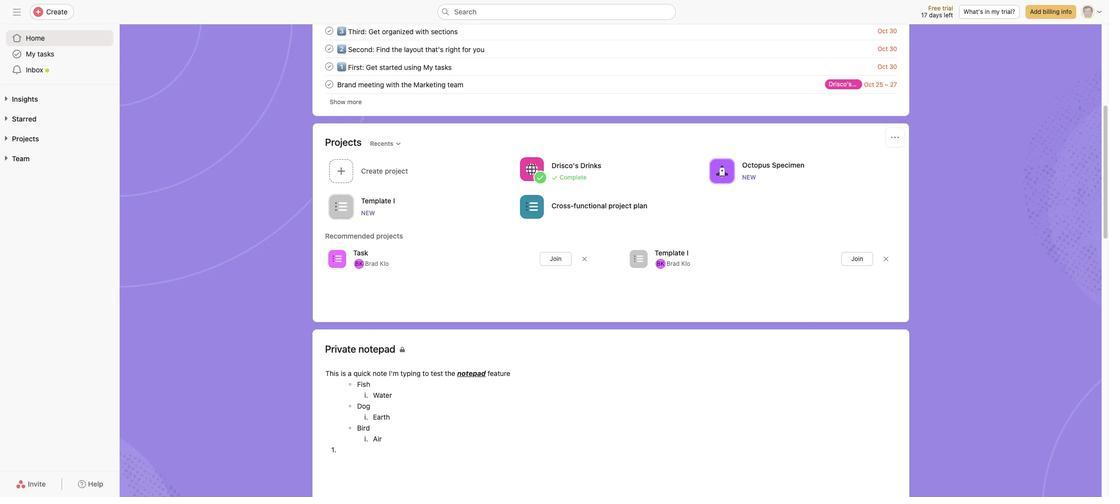 Task type: vqa. For each thing, say whether or not it's contained in the screenshot.
Add work
no



Task type: describe. For each thing, give the bounding box(es) containing it.
search button
[[437, 4, 676, 20]]

bird
[[357, 424, 370, 433]]

that's
[[425, 45, 443, 53]]

free trial 17 days left
[[921, 4, 953, 19]]

0 horizontal spatial notepad
[[359, 344, 396, 355]]

brand
[[337, 80, 356, 89]]

a
[[348, 370, 351, 378]]

cross-functional project plan link
[[516, 192, 706, 224]]

brad klo for template i
[[666, 260, 690, 268]]

add billing info
[[1030, 8, 1072, 15]]

list image left the template i new
[[335, 201, 347, 213]]

klo for template i
[[681, 260, 690, 268]]

feature
[[487, 370, 510, 378]]

inbox link
[[6, 62, 113, 78]]

search list box
[[437, 4, 676, 20]]

organized
[[382, 27, 414, 36]]

this is a quick note i'm typing to test the notepad feature
[[325, 370, 510, 378]]

list image
[[526, 201, 538, 213]]

1 30 from the top
[[889, 27, 897, 35]]

get for organized
[[368, 27, 380, 36]]

what's in my trial? button
[[959, 5, 1020, 19]]

trial
[[943, 4, 953, 12]]

show more
[[330, 98, 362, 106]]

drinks inside drisco's drinks link
[[853, 80, 871, 88]]

the for marketing
[[401, 80, 412, 89]]

template i new
[[361, 196, 395, 217]]

you
[[473, 45, 484, 53]]

oct 30 button for right
[[878, 45, 897, 52]]

completed checkbox for brand
[[323, 78, 335, 90]]

projects button
[[0, 134, 39, 144]]

actions image
[[891, 134, 899, 142]]

tasks inside global element
[[37, 50, 54, 58]]

billing
[[1043, 8, 1060, 15]]

get for started
[[366, 63, 377, 71]]

meeting
[[358, 80, 384, 89]]

cross-functional project plan
[[552, 201, 647, 210]]

fish
[[357, 381, 370, 389]]

hide sidebar image
[[13, 8, 21, 16]]

1 horizontal spatial tasks
[[435, 63, 452, 71]]

globe image
[[526, 163, 538, 175]]

join for template i
[[851, 255, 863, 263]]

starred button
[[0, 114, 36, 124]]

specimen
[[772, 161, 804, 169]]

dismiss recommendation image for task
[[581, 256, 587, 262]]

template i link
[[655, 249, 689, 257]]

create button
[[30, 4, 74, 20]]

complete
[[559, 174, 587, 181]]

show more button
[[325, 95, 366, 109]]

i'm
[[389, 370, 398, 378]]

klo for task
[[380, 260, 389, 268]]

bk for template i
[[657, 260, 664, 268]]

completed checkbox for 3️⃣
[[323, 25, 335, 37]]

right
[[445, 45, 460, 53]]

3️⃣
[[337, 27, 346, 36]]

sections
[[431, 27, 458, 36]]

oct 30 for tasks
[[878, 63, 897, 70]]

invite
[[28, 480, 46, 489]]

second:
[[348, 45, 374, 53]]

list image for template i
[[634, 255, 643, 264]]

what's in my trial?
[[964, 8, 1015, 15]]

private
[[325, 344, 356, 355]]

1 oct 30 button from the top
[[878, 27, 897, 35]]

octopus
[[742, 161, 770, 169]]

new for template i
[[361, 209, 375, 217]]

template i
[[655, 249, 689, 257]]

completed checkbox for 1️⃣
[[323, 61, 335, 73]]

inbox
[[26, 66, 43, 74]]

starred
[[12, 115, 36, 123]]

create project
[[361, 167, 408, 175]]

recents button
[[366, 137, 406, 151]]

left
[[944, 11, 953, 19]]

1 horizontal spatial projects
[[325, 136, 362, 148]]

team
[[12, 155, 30, 163]]

–
[[885, 81, 888, 88]]

oct for 2️⃣ second: find the layout that's right for you
[[878, 45, 888, 52]]

1 oct 30 from the top
[[878, 27, 897, 35]]

1 vertical spatial drinks
[[580, 161, 601, 170]]

show
[[330, 98, 345, 106]]

home link
[[6, 30, 113, 46]]

days
[[929, 11, 942, 19]]

join for task
[[550, 255, 561, 263]]

using
[[404, 63, 421, 71]]

find
[[376, 45, 390, 53]]

create
[[46, 7, 68, 16]]

marketing
[[413, 80, 445, 89]]

i for template i
[[687, 249, 689, 257]]

0 horizontal spatial with
[[386, 80, 399, 89]]

17
[[921, 11, 928, 19]]

3️⃣ third: get organized with sections
[[337, 27, 458, 36]]

team
[[447, 80, 463, 89]]

insights button
[[0, 94, 38, 104]]

fish water dog earth bird air
[[357, 381, 392, 444]]

help button
[[72, 476, 110, 494]]

invite button
[[9, 476, 52, 494]]

join button for template i
[[841, 252, 873, 266]]

help
[[88, 480, 103, 489]]

cross-
[[552, 201, 574, 210]]

quick
[[353, 370, 371, 378]]

info
[[1062, 8, 1072, 15]]

functional
[[574, 201, 606, 210]]



Task type: locate. For each thing, give the bounding box(es) containing it.
2 oct 30 button from the top
[[878, 45, 897, 52]]

brad for template i
[[666, 260, 680, 268]]

brand meeting with the marketing team
[[337, 80, 463, 89]]

with up 'layout'
[[415, 27, 429, 36]]

1 vertical spatial oct 30 button
[[878, 45, 897, 52]]

completed image left 3️⃣
[[323, 25, 335, 37]]

join
[[550, 255, 561, 263], [851, 255, 863, 263]]

team button
[[0, 154, 30, 164]]

1 horizontal spatial bk
[[657, 260, 664, 268]]

0 horizontal spatial tasks
[[37, 50, 54, 58]]

Completed checkbox
[[323, 25, 335, 37], [323, 43, 335, 55], [323, 61, 335, 73], [323, 78, 335, 90]]

3 30 from the top
[[889, 63, 897, 70]]

free
[[929, 4, 941, 12]]

home
[[26, 34, 45, 42]]

klo
[[380, 260, 389, 268], [681, 260, 690, 268]]

3 oct 30 button from the top
[[878, 63, 897, 70]]

new inside the template i new
[[361, 209, 375, 217]]

completed checkbox left 2️⃣
[[323, 43, 335, 55]]

0 vertical spatial drisco's drinks
[[829, 80, 871, 88]]

30 for right
[[889, 45, 897, 52]]

global element
[[0, 24, 119, 84]]

to
[[422, 370, 429, 378]]

1 horizontal spatial drisco's
[[829, 80, 852, 88]]

1 horizontal spatial with
[[415, 27, 429, 36]]

tasks
[[37, 50, 54, 58], [435, 63, 452, 71]]

trial?
[[1002, 8, 1015, 15]]

klo down the recommended projects
[[380, 260, 389, 268]]

oct 30 for right
[[878, 45, 897, 52]]

1 vertical spatial notepad
[[457, 370, 486, 378]]

2 vertical spatial 30
[[889, 63, 897, 70]]

1 brad from the left
[[365, 260, 378, 268]]

i inside the template i new
[[393, 196, 395, 205]]

1 join button from the left
[[540, 252, 572, 266]]

1 completed checkbox from the top
[[323, 25, 335, 37]]

my
[[26, 50, 36, 58], [423, 63, 433, 71]]

completed checkbox for 2️⃣
[[323, 43, 335, 55]]

completed checkbox left "1️⃣"
[[323, 61, 335, 73]]

1 dismiss recommendation image from the left
[[581, 256, 587, 262]]

1 horizontal spatial brad
[[666, 260, 680, 268]]

first:
[[348, 63, 364, 71]]

1 vertical spatial new
[[361, 209, 375, 217]]

completed checkbox left brand on the top left
[[323, 78, 335, 90]]

air
[[373, 435, 382, 444]]

30
[[889, 27, 897, 35], [889, 45, 897, 52], [889, 63, 897, 70]]

started
[[379, 63, 402, 71]]

oct 30 button
[[878, 27, 897, 35], [878, 45, 897, 52], [878, 63, 897, 70]]

0 vertical spatial i
[[393, 196, 395, 205]]

the right the test
[[445, 370, 455, 378]]

rocket image
[[716, 165, 728, 177]]

tasks down 'home'
[[37, 50, 54, 58]]

template for template i new
[[361, 196, 391, 205]]

new down octopus
[[742, 174, 756, 181]]

0 horizontal spatial template
[[361, 196, 391, 205]]

bk down template i
[[657, 260, 664, 268]]

0 vertical spatial notepad
[[359, 344, 396, 355]]

projects left recents
[[325, 136, 362, 148]]

0 horizontal spatial bk
[[355, 260, 363, 268]]

0 horizontal spatial new
[[361, 209, 375, 217]]

drinks left 25
[[853, 80, 871, 88]]

oct 30 button for tasks
[[878, 63, 897, 70]]

1 horizontal spatial my
[[423, 63, 433, 71]]

25
[[876, 81, 883, 88]]

completed image for 1️⃣
[[323, 61, 335, 73]]

list image left template i
[[634, 255, 643, 264]]

drisco's up the complete
[[552, 161, 578, 170]]

2 bk from the left
[[657, 260, 664, 268]]

1 vertical spatial my
[[423, 63, 433, 71]]

drisco's drinks left 25
[[829, 80, 871, 88]]

dismiss recommendation image
[[581, 256, 587, 262], [883, 256, 889, 262]]

2 brad from the left
[[666, 260, 680, 268]]

0 vertical spatial completed image
[[323, 43, 335, 55]]

2 vertical spatial oct 30 button
[[878, 63, 897, 70]]

0 horizontal spatial projects
[[12, 135, 39, 143]]

list image for task
[[333, 255, 342, 264]]

insights
[[12, 95, 38, 103]]

recents
[[370, 140, 393, 147]]

1️⃣
[[337, 63, 346, 71]]

drisco's left 25
[[829, 80, 852, 88]]

4 completed checkbox from the top
[[323, 78, 335, 90]]

template
[[361, 196, 391, 205], [655, 249, 685, 257]]

0 vertical spatial completed image
[[323, 25, 335, 37]]

dog
[[357, 402, 370, 411]]

1 vertical spatial oct 30
[[878, 45, 897, 52]]

my right using
[[423, 63, 433, 71]]

water
[[373, 391, 392, 400]]

1 completed image from the top
[[323, 25, 335, 37]]

add billing info button
[[1026, 5, 1077, 19]]

0 horizontal spatial dismiss recommendation image
[[581, 256, 587, 262]]

i
[[393, 196, 395, 205], [687, 249, 689, 257]]

27
[[890, 81, 897, 88]]

drisco's drinks up the complete
[[552, 161, 601, 170]]

1 horizontal spatial i
[[687, 249, 689, 257]]

add
[[1030, 8, 1041, 15]]

1 horizontal spatial join
[[851, 255, 863, 263]]

1 vertical spatial 30
[[889, 45, 897, 52]]

get right the first:
[[366, 63, 377, 71]]

dismiss recommendation image for template i
[[883, 256, 889, 262]]

0 horizontal spatial join button
[[540, 252, 572, 266]]

2️⃣ second: find the layout that's right for you
[[337, 45, 484, 53]]

30 for tasks
[[889, 63, 897, 70]]

1 bk from the left
[[355, 260, 363, 268]]

tasks down that's
[[435, 63, 452, 71]]

1 horizontal spatial brad klo
[[666, 260, 690, 268]]

search
[[454, 7, 477, 16]]

document
[[325, 369, 896, 498]]

with
[[415, 27, 429, 36], [386, 80, 399, 89]]

project
[[608, 201, 632, 210]]

0 vertical spatial the
[[392, 45, 402, 53]]

new inside octopus specimen new
[[742, 174, 756, 181]]

1 horizontal spatial notepad
[[457, 370, 486, 378]]

1 horizontal spatial template
[[655, 249, 685, 257]]

drinks up the complete
[[580, 161, 601, 170]]

this
[[325, 370, 339, 378]]

brad down the task link
[[365, 260, 378, 268]]

2 klo from the left
[[681, 260, 690, 268]]

the
[[392, 45, 402, 53], [401, 80, 412, 89], [445, 370, 455, 378]]

1 vertical spatial tasks
[[435, 63, 452, 71]]

octopus specimen new
[[742, 161, 804, 181]]

earth
[[373, 413, 390, 422]]

1 vertical spatial template
[[655, 249, 685, 257]]

1 klo from the left
[[380, 260, 389, 268]]

0 vertical spatial get
[[368, 27, 380, 36]]

typing
[[400, 370, 420, 378]]

get right 'third:' at the top
[[368, 27, 380, 36]]

bk for task
[[355, 260, 363, 268]]

3 oct 30 from the top
[[878, 63, 897, 70]]

for
[[462, 45, 471, 53]]

completed image for 3️⃣
[[323, 25, 335, 37]]

2 completed image from the top
[[323, 78, 335, 90]]

i for template i new
[[393, 196, 395, 205]]

1 vertical spatial drisco's drinks
[[552, 161, 601, 170]]

my up the inbox
[[26, 50, 36, 58]]

with down 1️⃣ first: get started using my tasks
[[386, 80, 399, 89]]

drisco's drinks link
[[825, 79, 871, 89]]

brad klo down the task link
[[365, 260, 389, 268]]

2 30 from the top
[[889, 45, 897, 52]]

brad down template i
[[666, 260, 680, 268]]

brad klo
[[365, 260, 389, 268], [666, 260, 690, 268]]

my
[[992, 8, 1000, 15]]

0 horizontal spatial drisco's
[[552, 161, 578, 170]]

projects down the starred
[[12, 135, 39, 143]]

projects inside dropdown button
[[12, 135, 39, 143]]

task link
[[353, 249, 368, 257]]

bk down the task link
[[355, 260, 363, 268]]

0 vertical spatial drisco's
[[829, 80, 852, 88]]

completed image left brand on the top left
[[323, 78, 335, 90]]

create project link
[[325, 156, 516, 188]]

brad
[[365, 260, 378, 268], [666, 260, 680, 268]]

1 vertical spatial the
[[401, 80, 412, 89]]

my tasks link
[[6, 46, 113, 62]]

notepad
[[359, 344, 396, 355], [457, 370, 486, 378]]

2 join button from the left
[[841, 252, 873, 266]]

1️⃣ first: get started using my tasks
[[337, 63, 452, 71]]

the for layout
[[392, 45, 402, 53]]

oct 25 – 27
[[864, 81, 897, 88]]

join button for task
[[540, 252, 572, 266]]

0 vertical spatial oct 30 button
[[878, 27, 897, 35]]

2 vertical spatial the
[[445, 370, 455, 378]]

0 vertical spatial new
[[742, 174, 756, 181]]

in
[[985, 8, 990, 15]]

3 completed checkbox from the top
[[323, 61, 335, 73]]

completed checkbox left 3️⃣
[[323, 25, 335, 37]]

new
[[742, 174, 756, 181], [361, 209, 375, 217]]

drisco's
[[829, 80, 852, 88], [552, 161, 578, 170]]

klo down template i
[[681, 260, 690, 268]]

2 join from the left
[[851, 255, 863, 263]]

0 vertical spatial tasks
[[37, 50, 54, 58]]

0 vertical spatial template
[[361, 196, 391, 205]]

completed image left 2️⃣
[[323, 43, 335, 55]]

test
[[431, 370, 443, 378]]

2 completed checkbox from the top
[[323, 43, 335, 55]]

join button
[[540, 252, 572, 266], [841, 252, 873, 266]]

1 completed image from the top
[[323, 43, 335, 55]]

the down using
[[401, 80, 412, 89]]

1 vertical spatial with
[[386, 80, 399, 89]]

1 horizontal spatial join button
[[841, 252, 873, 266]]

0 vertical spatial oct 30
[[878, 27, 897, 35]]

brad klo for task
[[365, 260, 389, 268]]

recommended projects
[[325, 232, 403, 240]]

0 horizontal spatial klo
[[380, 260, 389, 268]]

drinks
[[853, 80, 871, 88], [580, 161, 601, 170]]

note
[[373, 370, 387, 378]]

0 vertical spatial with
[[415, 27, 429, 36]]

more
[[347, 98, 362, 106]]

0 horizontal spatial drinks
[[580, 161, 601, 170]]

2 vertical spatial oct 30
[[878, 63, 897, 70]]

1 vertical spatial drisco's
[[552, 161, 578, 170]]

0 horizontal spatial my
[[26, 50, 36, 58]]

2 brad klo from the left
[[666, 260, 690, 268]]

1 vertical spatial completed image
[[323, 61, 335, 73]]

my tasks
[[26, 50, 54, 58]]

2 dismiss recommendation image from the left
[[883, 256, 889, 262]]

1 vertical spatial completed image
[[323, 78, 335, 90]]

list image
[[335, 201, 347, 213], [333, 255, 342, 264], [634, 255, 643, 264]]

2️⃣
[[337, 45, 346, 53]]

0 horizontal spatial i
[[393, 196, 395, 205]]

1 horizontal spatial new
[[742, 174, 756, 181]]

drisco's drinks inside drisco's drinks link
[[829, 80, 871, 88]]

completed image
[[323, 25, 335, 37], [323, 78, 335, 90]]

completed image
[[323, 43, 335, 55], [323, 61, 335, 73]]

brad klo down template i
[[666, 260, 690, 268]]

oct
[[878, 27, 888, 35], [878, 45, 888, 52], [878, 63, 888, 70], [864, 81, 874, 88]]

template for template i
[[655, 249, 685, 257]]

1 vertical spatial get
[[366, 63, 377, 71]]

notepad left feature
[[457, 370, 486, 378]]

third:
[[348, 27, 367, 36]]

0 horizontal spatial brad
[[365, 260, 378, 268]]

completed image for 2️⃣
[[323, 43, 335, 55]]

completed image left "1️⃣"
[[323, 61, 335, 73]]

projects
[[12, 135, 39, 143], [325, 136, 362, 148]]

1 vertical spatial i
[[687, 249, 689, 257]]

template inside the template i new
[[361, 196, 391, 205]]

new for octopus specimen
[[742, 174, 756, 181]]

0 vertical spatial drinks
[[853, 80, 871, 88]]

1 horizontal spatial dismiss recommendation image
[[883, 256, 889, 262]]

0 horizontal spatial brad klo
[[365, 260, 389, 268]]

notepad up the note
[[359, 344, 396, 355]]

1 horizontal spatial klo
[[681, 260, 690, 268]]

1 horizontal spatial drisco's drinks
[[829, 80, 871, 88]]

new up the recommended projects
[[361, 209, 375, 217]]

1 join from the left
[[550, 255, 561, 263]]

layout
[[404, 45, 423, 53]]

brad for task
[[365, 260, 378, 268]]

document containing this is a quick note i'm typing to test the
[[325, 369, 896, 498]]

2 completed image from the top
[[323, 61, 335, 73]]

plan
[[633, 201, 647, 210]]

2 oct 30 from the top
[[878, 45, 897, 52]]

list image left the task link
[[333, 255, 342, 264]]

oct for 1️⃣ first: get started using my tasks
[[878, 63, 888, 70]]

1 brad klo from the left
[[365, 260, 389, 268]]

private notepad
[[325, 344, 396, 355]]

1 horizontal spatial drinks
[[853, 80, 871, 88]]

0 horizontal spatial join
[[550, 255, 561, 263]]

completed image for brand
[[323, 78, 335, 90]]

my inside my tasks link
[[26, 50, 36, 58]]

oct for 3️⃣ third: get organized with sections
[[878, 27, 888, 35]]

the right find at top
[[392, 45, 402, 53]]

0 vertical spatial 30
[[889, 27, 897, 35]]

0 horizontal spatial drisco's drinks
[[552, 161, 601, 170]]

0 vertical spatial my
[[26, 50, 36, 58]]



